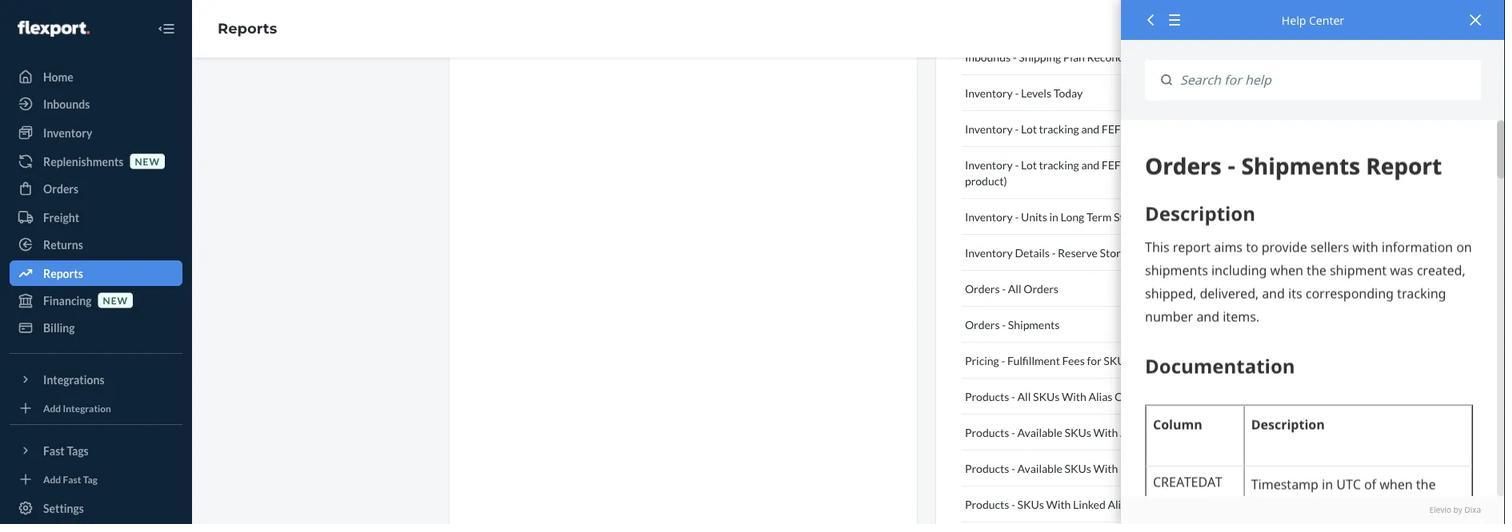 Task type: vqa. For each thing, say whether or not it's contained in the screenshot.
the top 'Pallets'
no



Task type: locate. For each thing, give the bounding box(es) containing it.
skus up products - available skus with no aliases
[[1065, 426, 1091, 440]]

2 fefo from the top
[[1102, 158, 1130, 172]]

products - available skus with alias counts
[[965, 426, 1182, 440]]

(all
[[1132, 122, 1147, 136]]

with
[[1062, 390, 1087, 404], [1094, 426, 1118, 440], [1094, 462, 1118, 476], [1046, 498, 1071, 512]]

inventory up replenishments
[[43, 126, 92, 140]]

- for orders - all orders
[[1002, 282, 1006, 296]]

- inside inventory - levels today button
[[1015, 86, 1019, 100]]

inbounds
[[965, 50, 1011, 64], [43, 97, 90, 111]]

and down inventory - lot tracking and fefo (all products) button
[[1081, 158, 1100, 172]]

fefo inside "inventory - lot tracking and fefo (single product)"
[[1102, 158, 1130, 172]]

with left "no"
[[1094, 462, 1118, 476]]

1 vertical spatial reports link
[[10, 261, 182, 287]]

inventory left levels
[[965, 86, 1013, 100]]

available inside button
[[1018, 426, 1063, 440]]

0 vertical spatial add
[[43, 403, 61, 414]]

financing
[[43, 294, 92, 308]]

aliases right "no"
[[1137, 462, 1172, 476]]

- down products - available skus with no aliases
[[1012, 498, 1015, 512]]

integrations button
[[10, 367, 182, 393]]

- right pricing
[[1002, 354, 1005, 368]]

products - available skus with alias counts button
[[962, 415, 1222, 451]]

inbounds - shipping plan reconciliation
[[965, 50, 1157, 64]]

inventory inside inventory link
[[43, 126, 92, 140]]

new up orders link
[[135, 156, 160, 167]]

tag
[[83, 474, 98, 486]]

add fast tag
[[43, 474, 98, 486]]

orders up the shipments
[[1024, 282, 1059, 296]]

inventory inside inventory - lot tracking and fefo (all products) button
[[965, 122, 1013, 136]]

1 vertical spatial counts
[[1146, 426, 1182, 440]]

all for skus
[[1018, 390, 1031, 404]]

with down fees
[[1062, 390, 1087, 404]]

inventory inside "inventory - lot tracking and fefo (single product)"
[[965, 158, 1013, 172]]

2 available from the top
[[1018, 462, 1063, 476]]

fefo left (all
[[1102, 122, 1130, 136]]

1 horizontal spatial alias
[[1120, 426, 1144, 440]]

0 horizontal spatial reports link
[[10, 261, 182, 287]]

2 add from the top
[[43, 474, 61, 486]]

orders for orders - shipments
[[965, 318, 1000, 332]]

counts for products - all skus with alias counts
[[1115, 390, 1150, 404]]

1 add from the top
[[43, 403, 61, 414]]

available
[[1018, 426, 1063, 440], [1018, 462, 1063, 476]]

1 vertical spatial tracking
[[1039, 158, 1079, 172]]

0 vertical spatial lot
[[1021, 122, 1037, 136]]

shipments
[[1008, 318, 1060, 332]]

- inside inventory details - reserve storage button
[[1052, 246, 1056, 260]]

0 vertical spatial new
[[135, 156, 160, 167]]

inventory - lot tracking and fefo (single product)
[[965, 158, 1164, 188]]

1 vertical spatial available
[[1018, 462, 1063, 476]]

home link
[[10, 64, 182, 90]]

available down products - all skus with alias counts
[[1018, 426, 1063, 440]]

counts inside button
[[1146, 426, 1182, 440]]

freight link
[[10, 205, 182, 230]]

add integration link
[[10, 399, 182, 419]]

fulfillment
[[1008, 354, 1060, 368]]

products - all skus with alias counts button
[[962, 379, 1222, 415]]

skus down pricing - fulfillment fees for skus
[[1033, 390, 1060, 404]]

inventory - levels today
[[965, 86, 1083, 100]]

linked
[[1073, 498, 1106, 512]]

inventory inside inventory - units in long term storage button
[[965, 210, 1013, 224]]

inventory - lot tracking and fefo (single product) button
[[962, 147, 1222, 199]]

storage right term
[[1114, 210, 1152, 224]]

storage
[[1114, 210, 1152, 224], [1100, 246, 1138, 260]]

inventory for inventory - levels today
[[965, 86, 1013, 100]]

inventory up orders - all orders
[[965, 246, 1013, 260]]

- for products - available skus with no aliases
[[1012, 462, 1015, 476]]

skus for products - available skus with no aliases
[[1065, 462, 1091, 476]]

inbounds inside button
[[965, 50, 1011, 64]]

and
[[1081, 122, 1100, 136], [1081, 158, 1100, 172]]

0 vertical spatial counts
[[1115, 390, 1150, 404]]

- inside inventory - units in long term storage button
[[1015, 210, 1019, 224]]

1 available from the top
[[1018, 426, 1063, 440]]

inventory inside inventory details - reserve storage button
[[965, 246, 1013, 260]]

2 tracking from the top
[[1039, 158, 1079, 172]]

1 fefo from the top
[[1102, 122, 1130, 136]]

- down products - all skus with alias counts
[[1012, 426, 1015, 440]]

new for replenishments
[[135, 156, 160, 167]]

add for add fast tag
[[43, 474, 61, 486]]

0 vertical spatial aliases
[[1137, 462, 1172, 476]]

available inside button
[[1018, 462, 1063, 476]]

add fast tag link
[[10, 471, 182, 490]]

1 vertical spatial lot
[[1021, 158, 1037, 172]]

orders up pricing
[[965, 318, 1000, 332]]

products - available skus with no aliases
[[965, 462, 1172, 476]]

help
[[1282, 12, 1306, 28]]

tracking down today
[[1039, 122, 1079, 136]]

tracking for (single
[[1039, 158, 1079, 172]]

products
[[965, 390, 1009, 404], [965, 426, 1009, 440], [965, 462, 1009, 476], [965, 498, 1009, 512]]

add integration
[[43, 403, 111, 414]]

tracking
[[1039, 122, 1079, 136], [1039, 158, 1079, 172]]

1 vertical spatial aliases
[[1108, 498, 1143, 512]]

inventory for inventory - lot tracking and fefo (single product)
[[965, 158, 1013, 172]]

with down products - all skus with alias counts button
[[1094, 426, 1118, 440]]

3 products from the top
[[965, 462, 1009, 476]]

4 products from the top
[[965, 498, 1009, 512]]

- right details
[[1052, 246, 1056, 260]]

elevio by dixa link
[[1145, 506, 1481, 517]]

available up products - skus with linked aliases
[[1018, 462, 1063, 476]]

- inside orders - all orders button
[[1002, 282, 1006, 296]]

- for pricing - fulfillment fees for skus
[[1002, 354, 1005, 368]]

alias inside products - available skus with alias counts button
[[1120, 426, 1144, 440]]

products inside button
[[965, 426, 1009, 440]]

fefo for (single
[[1102, 158, 1130, 172]]

for
[[1087, 354, 1102, 368]]

- for orders - shipments
[[1002, 318, 1006, 332]]

reports link
[[218, 20, 277, 37], [10, 261, 182, 287]]

term
[[1087, 210, 1112, 224]]

0 vertical spatial and
[[1081, 122, 1100, 136]]

fees
[[1062, 354, 1085, 368]]

inbounds down the home
[[43, 97, 90, 111]]

and inside "inventory - lot tracking and fefo (single product)"
[[1081, 158, 1100, 172]]

orders up freight
[[43, 182, 79, 196]]

lot down inventory - levels today
[[1021, 122, 1037, 136]]

2 products from the top
[[965, 426, 1009, 440]]

skus down products - available skus with alias counts
[[1065, 462, 1091, 476]]

pricing - fulfillment fees for skus
[[965, 354, 1130, 368]]

- down fulfillment
[[1012, 390, 1015, 404]]

orders - all orders
[[965, 282, 1059, 296]]

returns
[[43, 238, 83, 252]]

1 vertical spatial alias
[[1120, 426, 1144, 440]]

integrations
[[43, 373, 105, 387]]

skus right for
[[1104, 354, 1130, 368]]

storage right reserve
[[1100, 246, 1138, 260]]

inventory inside inventory - levels today button
[[965, 86, 1013, 100]]

inventory details - reserve storage button
[[962, 235, 1222, 271]]

0 horizontal spatial inbounds
[[43, 97, 90, 111]]

lot for inventory - lot tracking and fefo (all products)
[[1021, 122, 1037, 136]]

1 vertical spatial add
[[43, 474, 61, 486]]

1 lot from the top
[[1021, 122, 1037, 136]]

inventory down product)
[[965, 210, 1013, 224]]

1 vertical spatial fefo
[[1102, 158, 1130, 172]]

reserve
[[1058, 246, 1098, 260]]

tracking inside "inventory - lot tracking and fefo (single product)"
[[1039, 158, 1079, 172]]

all down fulfillment
[[1018, 390, 1031, 404]]

alias down for
[[1089, 390, 1113, 404]]

- up orders - shipments
[[1002, 282, 1006, 296]]

1 vertical spatial storage
[[1100, 246, 1138, 260]]

1 horizontal spatial new
[[135, 156, 160, 167]]

0 horizontal spatial reports
[[43, 267, 83, 281]]

1 and from the top
[[1081, 122, 1100, 136]]

inventory - levels today button
[[962, 75, 1222, 111]]

all up orders - shipments
[[1008, 282, 1022, 296]]

all for orders
[[1008, 282, 1022, 296]]

and down inventory - levels today button
[[1081, 122, 1100, 136]]

billing link
[[10, 315, 182, 341]]

- inside products - all skus with alias counts button
[[1012, 390, 1015, 404]]

1 horizontal spatial reports link
[[218, 20, 277, 37]]

freight
[[43, 211, 79, 224]]

lot inside "inventory - lot tracking and fefo (single product)"
[[1021, 158, 1037, 172]]

- inside orders - shipments button
[[1002, 318, 1006, 332]]

flexport logo image
[[18, 21, 89, 37]]

billing
[[43, 321, 75, 335]]

fast left the tag
[[63, 474, 81, 486]]

inventory - lot tracking and fefo (all products)
[[965, 122, 1196, 136]]

with for products - available skus with no aliases
[[1094, 462, 1118, 476]]

units
[[1021, 210, 1047, 224]]

- inside pricing - fulfillment fees for skus button
[[1002, 354, 1005, 368]]

with inside button
[[1094, 426, 1118, 440]]

fast
[[43, 445, 65, 458], [63, 474, 81, 486]]

inventory down inventory - levels today
[[965, 122, 1013, 136]]

add left integration
[[43, 403, 61, 414]]

replenishments
[[43, 155, 124, 168]]

home
[[43, 70, 73, 84]]

settings link
[[10, 496, 182, 522]]

alias up "no"
[[1120, 426, 1144, 440]]

0 vertical spatial alias
[[1089, 390, 1113, 404]]

inbounds up inventory - levels today
[[965, 50, 1011, 64]]

new
[[135, 156, 160, 167], [103, 295, 128, 306]]

- inside products - available skus with no aliases button
[[1012, 462, 1015, 476]]

1 products from the top
[[965, 390, 1009, 404]]

- up inventory - units in long term storage
[[1015, 158, 1019, 172]]

1 vertical spatial all
[[1018, 390, 1031, 404]]

available for products - available skus with alias counts
[[1018, 426, 1063, 440]]

lot
[[1021, 122, 1037, 136], [1021, 158, 1037, 172]]

- left units
[[1015, 210, 1019, 224]]

- left the shipments
[[1002, 318, 1006, 332]]

counts
[[1115, 390, 1150, 404], [1146, 426, 1182, 440]]

0 vertical spatial fast
[[43, 445, 65, 458]]

Search search field
[[1172, 60, 1481, 100]]

- inside inbounds - shipping plan reconciliation button
[[1013, 50, 1017, 64]]

elevio by dixa
[[1430, 506, 1481, 516]]

center
[[1309, 12, 1345, 28]]

2 and from the top
[[1081, 158, 1100, 172]]

fast left tags
[[43, 445, 65, 458]]

1 horizontal spatial reports
[[218, 20, 277, 37]]

new up billing link on the left bottom of page
[[103, 295, 128, 306]]

- left shipping
[[1013, 50, 1017, 64]]

- inside products - available skus with alias counts button
[[1012, 426, 1015, 440]]

- down inventory - levels today
[[1015, 122, 1019, 136]]

skus
[[1104, 354, 1130, 368], [1033, 390, 1060, 404], [1065, 426, 1091, 440], [1065, 462, 1091, 476], [1018, 498, 1044, 512]]

fast tags button
[[10, 439, 182, 464]]

orders link
[[10, 176, 182, 202]]

inventory up product)
[[965, 158, 1013, 172]]

alias
[[1089, 390, 1113, 404], [1120, 426, 1144, 440]]

inventory
[[965, 86, 1013, 100], [965, 122, 1013, 136], [43, 126, 92, 140], [965, 158, 1013, 172], [965, 210, 1013, 224], [965, 246, 1013, 260]]

add
[[43, 403, 61, 414], [43, 474, 61, 486]]

skus for products - all skus with alias counts
[[1033, 390, 1060, 404]]

0 vertical spatial fefo
[[1102, 122, 1130, 136]]

-
[[1013, 50, 1017, 64], [1015, 86, 1019, 100], [1015, 122, 1019, 136], [1015, 158, 1019, 172], [1015, 210, 1019, 224], [1052, 246, 1056, 260], [1002, 282, 1006, 296], [1002, 318, 1006, 332], [1002, 354, 1005, 368], [1012, 390, 1015, 404], [1012, 426, 1015, 440], [1012, 462, 1015, 476], [1012, 498, 1015, 512]]

alias inside products - all skus with alias counts button
[[1089, 390, 1113, 404]]

with for products - all skus with alias counts
[[1062, 390, 1087, 404]]

1 tracking from the top
[[1039, 122, 1079, 136]]

0 vertical spatial available
[[1018, 426, 1063, 440]]

- up products - skus with linked aliases
[[1012, 462, 1015, 476]]

with for products - available skus with alias counts
[[1094, 426, 1118, 440]]

all
[[1008, 282, 1022, 296], [1018, 390, 1031, 404]]

orders up orders - shipments
[[965, 282, 1000, 296]]

add for add integration
[[43, 403, 61, 414]]

available for products - available skus with no aliases
[[1018, 462, 1063, 476]]

lot up units
[[1021, 158, 1037, 172]]

0 vertical spatial inbounds
[[965, 50, 1011, 64]]

no
[[1120, 462, 1135, 476]]

fefo left the (single
[[1102, 158, 1130, 172]]

- for inventory - lot tracking and fefo (all products)
[[1015, 122, 1019, 136]]

tags
[[67, 445, 89, 458]]

0 horizontal spatial new
[[103, 295, 128, 306]]

aliases right linked
[[1108, 498, 1143, 512]]

- inside inventory - lot tracking and fefo (all products) button
[[1015, 122, 1019, 136]]

0 vertical spatial tracking
[[1039, 122, 1079, 136]]

1 horizontal spatial inbounds
[[965, 50, 1011, 64]]

0 vertical spatial all
[[1008, 282, 1022, 296]]

- inside "inventory - lot tracking and fefo (single product)"
[[1015, 158, 1019, 172]]

- left levels
[[1015, 86, 1019, 100]]

reports
[[218, 20, 277, 37], [43, 267, 83, 281]]

orders
[[43, 182, 79, 196], [965, 282, 1000, 296], [1024, 282, 1059, 296], [965, 318, 1000, 332]]

inventory for inventory - lot tracking and fefo (all products)
[[965, 122, 1013, 136]]

add up settings
[[43, 474, 61, 486]]

1 vertical spatial reports
[[43, 267, 83, 281]]

- inside products - skus with linked aliases button
[[1012, 498, 1015, 512]]

- for products - available skus with alias counts
[[1012, 426, 1015, 440]]

1 vertical spatial and
[[1081, 158, 1100, 172]]

counts inside button
[[1115, 390, 1150, 404]]

1 vertical spatial inbounds
[[43, 97, 90, 111]]

settings
[[43, 502, 84, 516]]

inbounds - shipping plan reconciliation button
[[962, 39, 1222, 75]]

2 lot from the top
[[1021, 158, 1037, 172]]

1 vertical spatial fast
[[63, 474, 81, 486]]

0 horizontal spatial alias
[[1089, 390, 1113, 404]]

tracking down inventory - lot tracking and fefo (all products)
[[1039, 158, 1079, 172]]

1 vertical spatial new
[[103, 295, 128, 306]]

skus inside button
[[1065, 426, 1091, 440]]

0 vertical spatial reports
[[218, 20, 277, 37]]



Task type: describe. For each thing, give the bounding box(es) containing it.
0 vertical spatial storage
[[1114, 210, 1152, 224]]

products for products - available skus with no aliases
[[965, 462, 1009, 476]]

by
[[1454, 506, 1463, 516]]

fast tags
[[43, 445, 89, 458]]

inventory - units in long term storage
[[965, 210, 1152, 224]]

plan
[[1063, 50, 1085, 64]]

- for products - skus with linked aliases
[[1012, 498, 1015, 512]]

elevio
[[1430, 506, 1452, 516]]

inbounds for inbounds - shipping plan reconciliation
[[965, 50, 1011, 64]]

products for products - available skus with alias counts
[[965, 426, 1009, 440]]

fast inside dropdown button
[[43, 445, 65, 458]]

inventory details - reserve storage
[[965, 246, 1138, 260]]

inbounds link
[[10, 91, 182, 117]]

inventory for inventory details - reserve storage
[[965, 246, 1013, 260]]

pricing - fulfillment fees for skus button
[[962, 343, 1222, 379]]

counts for products - available skus with alias counts
[[1146, 426, 1182, 440]]

products for products - all skus with alias counts
[[965, 390, 1009, 404]]

details
[[1015, 246, 1050, 260]]

(single
[[1132, 158, 1164, 172]]

skus down products - available skus with no aliases
[[1018, 498, 1044, 512]]

product)
[[965, 174, 1007, 188]]

in
[[1050, 210, 1059, 224]]

fefo for (all
[[1102, 122, 1130, 136]]

integration
[[63, 403, 111, 414]]

pricing
[[965, 354, 999, 368]]

and for (single
[[1081, 158, 1100, 172]]

products - skus with linked aliases button
[[962, 487, 1222, 523]]

- for inventory - units in long term storage
[[1015, 210, 1019, 224]]

products - available skus with no aliases button
[[962, 451, 1222, 487]]

levels
[[1021, 86, 1052, 100]]

tracking for (all
[[1039, 122, 1079, 136]]

help center
[[1282, 12, 1345, 28]]

new for financing
[[103, 295, 128, 306]]

products - skus with linked aliases
[[965, 498, 1143, 512]]

shipping
[[1019, 50, 1061, 64]]

inventory - lot tracking and fefo (all products) button
[[962, 111, 1222, 147]]

- for inbounds - shipping plan reconciliation
[[1013, 50, 1017, 64]]

long
[[1061, 210, 1085, 224]]

inventory link
[[10, 120, 182, 146]]

with left linked
[[1046, 498, 1071, 512]]

reconciliation
[[1087, 50, 1157, 64]]

lot for inventory - lot tracking and fefo (single product)
[[1021, 158, 1037, 172]]

0 vertical spatial reports link
[[218, 20, 277, 37]]

close navigation image
[[157, 19, 176, 38]]

- for products - all skus with alias counts
[[1012, 390, 1015, 404]]

inventory for inventory - units in long term storage
[[965, 210, 1013, 224]]

alias for products - all skus with alias counts
[[1089, 390, 1113, 404]]

- for inventory - lot tracking and fefo (single product)
[[1015, 158, 1019, 172]]

inventory - units in long term storage button
[[962, 199, 1222, 235]]

inventory for inventory
[[43, 126, 92, 140]]

today
[[1054, 86, 1083, 100]]

products - all skus with alias counts
[[965, 390, 1150, 404]]

alias for products - available skus with alias counts
[[1120, 426, 1144, 440]]

inbounds for inbounds
[[43, 97, 90, 111]]

dixa
[[1465, 506, 1481, 516]]

orders for orders - all orders
[[965, 282, 1000, 296]]

orders for orders
[[43, 182, 79, 196]]

products for products - skus with linked aliases
[[965, 498, 1009, 512]]

orders - shipments
[[965, 318, 1060, 332]]

products)
[[1149, 122, 1196, 136]]

returns link
[[10, 232, 182, 258]]

orders - shipments button
[[962, 307, 1222, 343]]

- for inventory - levels today
[[1015, 86, 1019, 100]]

orders - all orders button
[[962, 271, 1222, 307]]

skus for products - available skus with alias counts
[[1065, 426, 1091, 440]]

and for (all
[[1081, 122, 1100, 136]]



